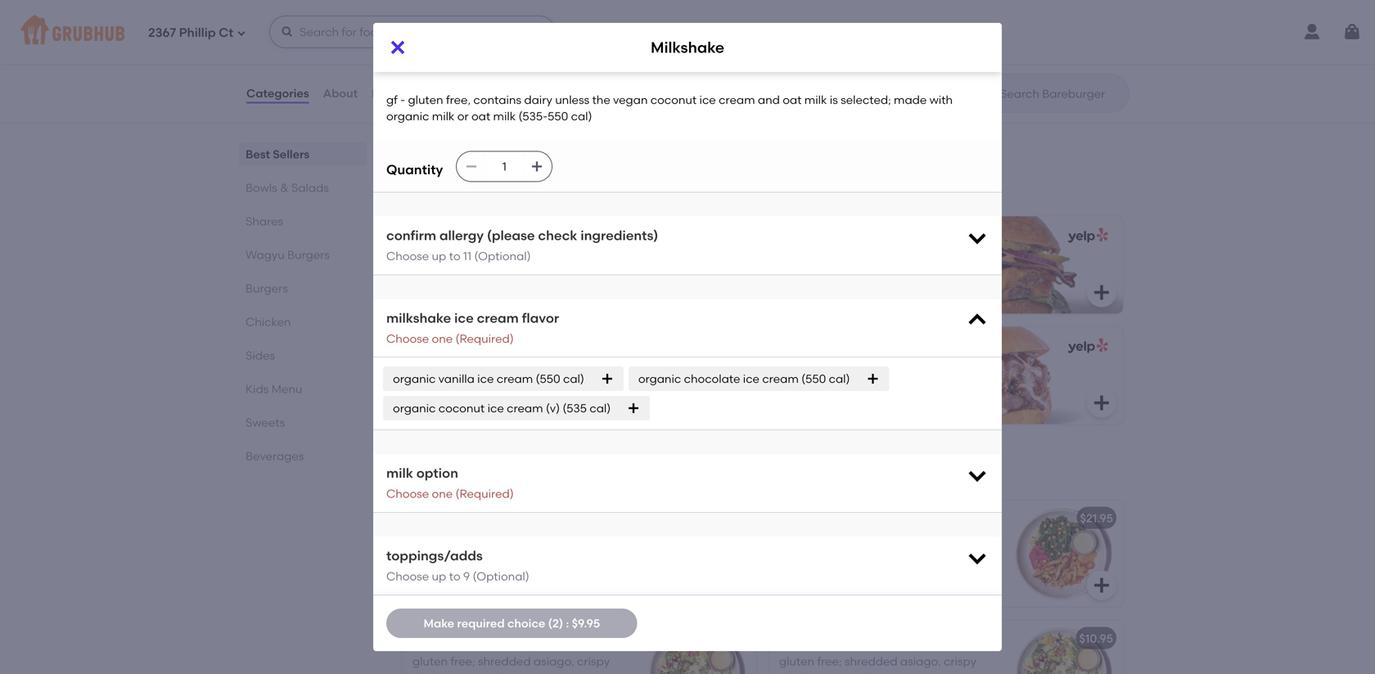 Task type: locate. For each thing, give the bounding box(es) containing it.
1 up from the top
[[432, 249, 447, 263]]

0 horizontal spatial bowls
[[246, 181, 277, 195]]

cream left flavor
[[477, 310, 519, 326]]

cream right chocolate
[[763, 372, 799, 386]]

1 horizontal spatial (550
[[802, 372, 826, 386]]

ice down organic vanilla ice cream (550 cal)
[[488, 402, 504, 416]]

ice
[[700, 93, 716, 107], [454, 310, 474, 326], [478, 372, 494, 386], [743, 372, 760, 386], [488, 402, 504, 416]]

salad for caesar salad
[[457, 632, 490, 646]]

1 horizontal spatial chickpea,
[[780, 672, 834, 675]]

(required) up 'southwestern salad'
[[456, 487, 514, 501]]

1 yelp image from the top
[[1065, 228, 1109, 244]]

cal) down unless
[[571, 109, 592, 123]]

(550
[[536, 372, 561, 386], [802, 372, 826, 386]]

and
[[758, 93, 780, 107]]

quantity
[[387, 162, 443, 178]]

cal)
[[571, 109, 592, 123], [563, 372, 585, 386], [829, 372, 850, 386], [590, 402, 611, 416]]

shares
[[246, 215, 283, 228]]

sellers for best sellers
[[273, 147, 310, 161]]

cal) right (535
[[590, 402, 611, 416]]

mixed for caesar salad image
[[470, 672, 504, 675]]

toppings/adds choose up to 9 (optional)
[[387, 548, 530, 584]]

(optional) right 9 on the left bottom
[[473, 570, 530, 584]]

0 vertical spatial milkshake
[[651, 38, 725, 56]]

1 $21.95 from the left
[[714, 512, 747, 526]]

3 choose from the top
[[387, 487, 429, 501]]

0 vertical spatial coconut
[[651, 93, 697, 107]]

(550 left impossible
[[802, 372, 826, 386]]

1 vertical spatial milkshake
[[415, 371, 471, 385]]

1 chickpea, from the left
[[413, 672, 467, 675]]

Input item quantity number field
[[487, 152, 523, 181]]

1 horizontal spatial free;
[[818, 655, 842, 669]]

option
[[417, 466, 458, 482]]

2 yelp image from the top
[[1065, 339, 1109, 354]]

greens, for small caesar salad image
[[874, 672, 914, 675]]

1 horizontal spatial salad
[[492, 512, 525, 526]]

gf
[[387, 93, 398, 107]]

(optional) inside toppings/adds choose up to 9 (optional)
[[473, 570, 530, 584]]

milkshake up gf - gluten free, contains dairy unless the vegan coconut ice cream and oat milk is selected; made with organic milk or oat milk (535-550 cal)
[[651, 38, 725, 56]]

burgers up chicken
[[246, 282, 288, 296]]

1 vertical spatial yelp image
[[1065, 339, 1109, 354]]

$21.95 for salad
[[714, 512, 747, 526]]

2 one from the top
[[432, 487, 453, 501]]

2 crispy from the left
[[944, 655, 977, 669]]

salads inside tab
[[292, 181, 329, 195]]

1 horizontal spatial $21.95
[[1081, 512, 1114, 526]]

best for best sellers most ordered on grubhub
[[400, 165, 438, 186]]

southwestern salad image
[[634, 501, 757, 607]]

1 horizontal spatial milkshake
[[651, 38, 725, 56]]

0 vertical spatial to
[[449, 249, 461, 263]]

0 vertical spatial salad
[[492, 512, 525, 526]]

0 horizontal spatial sellers
[[273, 147, 310, 161]]

0 vertical spatial bowls & salads
[[246, 181, 329, 195]]

0 vertical spatial salads
[[292, 181, 329, 195]]

0 vertical spatial burgers
[[287, 248, 330, 262]]

1 gluten free; shredded asiago, crispy chickpea, mixed greens, organi from the left
[[413, 655, 610, 675]]

to left "11"
[[449, 249, 461, 263]]

wagyu burgers tab
[[246, 246, 360, 264]]

0 horizontal spatial salad
[[457, 632, 490, 646]]

(550 for organic vanilla ice cream (550 cal)
[[536, 372, 561, 386]]

see
[[413, 59, 433, 73]]

$21.95
[[714, 512, 747, 526], [1081, 512, 1114, 526]]

1 crispy from the left
[[577, 655, 610, 669]]

bowls & salads inside tab
[[246, 181, 329, 195]]

(optional)
[[474, 249, 531, 263], [473, 570, 530, 584]]

bowls & salads
[[246, 181, 329, 195], [400, 462, 531, 483]]

dairy
[[524, 93, 553, 107]]

milkshake ice cream flavor choose one (required)
[[387, 310, 559, 346]]

ice right vanilla
[[478, 372, 494, 386]]

$21.95 for bowl
[[1081, 512, 1114, 526]]

shredded for caesar salad image
[[478, 655, 531, 669]]

1 choose from the top
[[387, 249, 429, 263]]

(optional) inside confirm allergy (please check ingredients) choose up to 11 (optional)
[[474, 249, 531, 263]]

crispy
[[577, 655, 610, 669], [944, 655, 977, 669]]

2 $21.95 from the left
[[1081, 512, 1114, 526]]

550
[[548, 109, 569, 123]]

yelp image
[[1065, 228, 1109, 244], [1065, 339, 1109, 354]]

greens,
[[507, 672, 547, 675], [874, 672, 914, 675]]

0 horizontal spatial (550
[[536, 372, 561, 386]]

(required) up organic vanilla ice cream (550 cal)
[[456, 332, 514, 346]]

milk down contains
[[493, 109, 516, 123]]

& inside tab
[[280, 181, 289, 195]]

0 vertical spatial (required)
[[456, 332, 514, 346]]

2367 phillip ct
[[148, 25, 234, 40]]

sellers inside best sellers "tab"
[[273, 147, 310, 161]]

1 horizontal spatial &
[[455, 462, 468, 483]]

one
[[432, 332, 453, 346], [432, 487, 453, 501]]

rewards image
[[414, 98, 454, 138]]

allergy
[[440, 228, 484, 244]]

up down toppings/adds
[[432, 570, 447, 584]]

made
[[894, 93, 927, 107]]

salad right southwestern at the left
[[492, 512, 525, 526]]

0 vertical spatial one
[[432, 332, 453, 346]]

0 horizontal spatial bowls & salads
[[246, 181, 329, 195]]

asiago,
[[534, 655, 575, 669], [901, 655, 941, 669]]

& up 'southwestern salad'
[[455, 462, 468, 483]]

0 vertical spatial bowls
[[246, 181, 277, 195]]

2 to from the top
[[449, 570, 461, 584]]

1 (required) from the top
[[456, 332, 514, 346]]

0 horizontal spatial $21.95
[[714, 512, 747, 526]]

0 horizontal spatial mixed
[[470, 672, 504, 675]]

milk left is
[[805, 93, 827, 107]]

2 asiago, from the left
[[901, 655, 941, 669]]

milk left option
[[387, 466, 413, 482]]

1 horizontal spatial shredded
[[845, 655, 898, 669]]

1 horizontal spatial coconut
[[651, 93, 697, 107]]

wagyu
[[246, 248, 285, 262]]

1 vertical spatial bowls & salads
[[400, 462, 531, 483]]

0 horizontal spatial $9.95
[[415, 390, 443, 404]]

or
[[458, 109, 469, 123]]

0 horizontal spatial milkshake
[[415, 371, 471, 385]]

beverages tab
[[246, 448, 360, 465]]

caesar salad image
[[634, 621, 757, 675]]

1 vertical spatial &
[[455, 462, 468, 483]]

$15.95
[[855, 390, 889, 404]]

1 horizontal spatial best
[[400, 165, 438, 186]]

southwestern salad
[[413, 512, 525, 526]]

1 horizontal spatial sellers
[[442, 165, 499, 186]]

2 shredded from the left
[[845, 655, 898, 669]]

bowl
[[840, 512, 867, 526]]

1 horizontal spatial salads
[[472, 462, 531, 483]]

0 vertical spatial up
[[432, 249, 447, 263]]

organic left chocolate
[[639, 372, 682, 386]]

cream inside gf - gluten free, contains dairy unless the vegan coconut ice cream and oat milk is selected; made with organic milk or oat milk (535-550 cal)
[[719, 93, 755, 107]]

gluten
[[408, 93, 444, 107], [413, 655, 448, 669], [780, 655, 815, 669]]

1 greens, from the left
[[507, 672, 547, 675]]

organic down -
[[387, 109, 429, 123]]

chickpea, for small caesar salad image
[[780, 672, 834, 675]]

0 vertical spatial yelp image
[[1065, 228, 1109, 244]]

one down milkshake
[[432, 332, 453, 346]]

1 vertical spatial bowls
[[400, 462, 450, 483]]

0 horizontal spatial chickpea,
[[413, 672, 467, 675]]

milk left or
[[432, 109, 455, 123]]

kids menu
[[246, 382, 302, 396]]

organic up option
[[393, 402, 436, 416]]

shredded
[[478, 655, 531, 669], [845, 655, 898, 669]]

2 up from the top
[[432, 570, 447, 584]]

1 vertical spatial one
[[432, 487, 453, 501]]

bowls inside tab
[[246, 181, 277, 195]]

asiago, for small caesar salad image
[[901, 655, 941, 669]]

sellers up on
[[442, 165, 499, 186]]

1 free; from the left
[[451, 655, 475, 669]]

one down option
[[432, 487, 453, 501]]

milkshake
[[651, 38, 725, 56], [415, 371, 471, 385]]

organic for organic chocolate ice cream (550 cal)
[[639, 372, 682, 386]]

1 mixed from the left
[[470, 672, 504, 675]]

1
[[453, 59, 457, 73]]

ice right chocolate
[[743, 372, 760, 386]]

organic for organic coconut ice cream (v) (535 cal)
[[393, 402, 436, 416]]

1 horizontal spatial gluten free; shredded asiago, crispy chickpea, mixed greens, organi
[[780, 655, 977, 675]]

0 horizontal spatial gluten free; shredded asiago, crispy chickpea, mixed greens, organi
[[413, 655, 610, 675]]

mixed
[[470, 672, 504, 675], [837, 672, 871, 675]]

burgers inside wagyu burgers tab
[[287, 248, 330, 262]]

bowls up shares
[[246, 181, 277, 195]]

1 asiago, from the left
[[534, 655, 575, 669]]

0 horizontal spatial greens,
[[507, 672, 547, 675]]

best up 'most'
[[400, 165, 438, 186]]

gf - gluten free, contains dairy unless the vegan coconut ice cream and oat milk is selected; made with organic milk or oat milk (535-550 cal)
[[387, 93, 956, 123]]

0 vertical spatial sellers
[[273, 147, 310, 161]]

1 (550 from the left
[[536, 372, 561, 386]]

4 choose from the top
[[387, 570, 429, 584]]

impossible
[[855, 371, 916, 385]]

organic
[[387, 109, 429, 123], [393, 372, 436, 386], [639, 372, 682, 386], [393, 402, 436, 416]]

1 vertical spatial (required)
[[456, 487, 514, 501]]

bowls up southwestern at the left
[[400, 462, 450, 483]]

all
[[436, 59, 450, 73]]

2 mixed from the left
[[837, 672, 871, 675]]

& down best sellers
[[280, 181, 289, 195]]

to
[[449, 249, 461, 263], [449, 570, 461, 584]]

0 vertical spatial (optional)
[[474, 249, 531, 263]]

cal) inside gf - gluten free, contains dairy unless the vegan coconut ice cream and oat milk is selected; made with organic milk or oat milk (535-550 cal)
[[571, 109, 592, 123]]

confirm
[[387, 228, 436, 244]]

cream for organic chocolate ice cream (550 cal)
[[763, 372, 799, 386]]

about
[[323, 86, 358, 100]]

1 to from the top
[[449, 249, 461, 263]]

most
[[400, 188, 426, 202]]

choose inside milk option choose one (required)
[[387, 487, 429, 501]]

1 one from the top
[[432, 332, 453, 346]]

chickpea, for caesar salad image
[[413, 672, 467, 675]]

gluten free; shredded asiago, crispy chickpea, mixed greens, organi
[[413, 655, 610, 675], [780, 655, 977, 675]]

1 horizontal spatial crispy
[[944, 655, 977, 669]]

bowls & salads down best sellers
[[246, 181, 329, 195]]

2 chickpea, from the left
[[780, 672, 834, 675]]

salads down best sellers "tab" on the top left of the page
[[292, 181, 329, 195]]

shrooming
[[919, 371, 980, 385]]

0 vertical spatial &
[[280, 181, 289, 195]]

to left 9 on the left bottom
[[449, 570, 461, 584]]

+
[[889, 390, 896, 404]]

salads
[[292, 181, 329, 195], [472, 462, 531, 483]]

0 horizontal spatial crispy
[[577, 655, 610, 669]]

main navigation navigation
[[0, 0, 1376, 64]]

coconut down vanilla
[[439, 402, 485, 416]]

check
[[538, 228, 578, 244]]

categories button
[[246, 64, 310, 123]]

choose down confirm
[[387, 249, 429, 263]]

coconut
[[651, 93, 697, 107], [439, 402, 485, 416]]

sellers for best sellers most ordered on grubhub
[[442, 165, 499, 186]]

chickpea,
[[413, 672, 467, 675], [780, 672, 834, 675]]

cream left (v)
[[507, 402, 543, 416]]

impossible shrooming $15.95 +
[[855, 371, 980, 404]]

sellers up bowls & salads tab
[[273, 147, 310, 161]]

1 horizontal spatial greens,
[[874, 672, 914, 675]]

1 vertical spatial burgers
[[246, 282, 288, 296]]

$9.95 right : on the left bottom of page
[[572, 617, 600, 631]]

sellers inside the best sellers most ordered on grubhub
[[442, 165, 499, 186]]

2 gluten free; shredded asiago, crispy chickpea, mixed greens, organi from the left
[[780, 655, 977, 675]]

choose down toppings/adds
[[387, 570, 429, 584]]

oat right and
[[783, 93, 802, 107]]

coconut right vegan
[[651, 93, 697, 107]]

shredded for small caesar salad image
[[845, 655, 898, 669]]

organic left vanilla
[[393, 372, 436, 386]]

svg image
[[1343, 22, 1363, 42], [237, 28, 247, 38], [388, 38, 408, 57], [966, 309, 989, 332], [601, 373, 614, 386], [867, 373, 880, 386], [1092, 393, 1112, 413], [627, 402, 641, 415]]

beverages
[[246, 450, 304, 464]]

1 vertical spatial sellers
[[442, 165, 499, 186]]

kids menu tab
[[246, 381, 360, 398]]

ice for organic vanilla ice cream (550 cal)
[[478, 372, 494, 386]]

see all 1 button
[[413, 52, 457, 81]]

1 vertical spatial to
[[449, 570, 461, 584]]

1 vertical spatial (optional)
[[473, 570, 530, 584]]

2 (550 from the left
[[802, 372, 826, 386]]

1 horizontal spatial oat
[[783, 93, 802, 107]]

1 horizontal spatial mixed
[[837, 672, 871, 675]]

1 horizontal spatial $9.95
[[572, 617, 600, 631]]

ice right milkshake
[[454, 310, 474, 326]]

(2)
[[548, 617, 564, 631]]

cream left and
[[719, 93, 755, 107]]

gluten for caesar salad image
[[413, 655, 448, 669]]

milkshake for milkshake $9.95
[[415, 371, 471, 385]]

(550 up (v)
[[536, 372, 561, 386]]

make
[[424, 617, 455, 631]]

best
[[246, 147, 270, 161], [400, 165, 438, 186]]

crispy for small caesar salad image
[[944, 655, 977, 669]]

2 choose from the top
[[387, 332, 429, 346]]

salad down required
[[457, 632, 490, 646]]

0 vertical spatial $9.95
[[415, 390, 443, 404]]

cal) up (535
[[563, 372, 585, 386]]

(optional) down (please
[[474, 249, 531, 263]]

organic coconut ice cream (v) (535 cal)
[[393, 402, 611, 416]]

up left "11"
[[432, 249, 447, 263]]

chicken tab
[[246, 314, 360, 331]]

1 vertical spatial best
[[400, 165, 438, 186]]

1 vertical spatial salads
[[472, 462, 531, 483]]

best sellers
[[246, 147, 310, 161]]

2 (required) from the top
[[456, 487, 514, 501]]

bowls & salads tab
[[246, 179, 360, 197]]

cream up organic coconut ice cream (v) (535 cal)
[[497, 372, 533, 386]]

with
[[930, 93, 953, 107]]

wagyu burgers
[[246, 248, 330, 262]]

up
[[432, 249, 447, 263], [432, 570, 447, 584]]

(535-
[[519, 109, 548, 123]]

1 vertical spatial coconut
[[439, 402, 485, 416]]

confirm allergy (please check ingredients) choose up to 11 (optional)
[[387, 228, 659, 263]]

0 horizontal spatial shredded
[[478, 655, 531, 669]]

$9.95 down vanilla
[[415, 390, 443, 404]]

1 vertical spatial up
[[432, 570, 447, 584]]

1 vertical spatial salad
[[457, 632, 490, 646]]

salads up 'southwestern salad'
[[472, 462, 531, 483]]

0 horizontal spatial free;
[[451, 655, 475, 669]]

0 horizontal spatial asiago,
[[534, 655, 575, 669]]

ice left and
[[700, 93, 716, 107]]

ordered
[[429, 188, 473, 202]]

choose down option
[[387, 487, 429, 501]]

2 free; from the left
[[818, 655, 842, 669]]

oat right or
[[472, 109, 491, 123]]

the
[[592, 93, 611, 107]]

gluten free; shredded asiago, crispy chickpea, mixed greens, organi for caesar salad image
[[413, 655, 610, 675]]

bowls & salads up 'southwestern salad'
[[400, 462, 531, 483]]

cream for organic vanilla ice cream (550 cal)
[[497, 372, 533, 386]]

1 shredded from the left
[[478, 655, 531, 669]]

0 horizontal spatial oat
[[472, 109, 491, 123]]

burgers up 'burgers' tab
[[287, 248, 330, 262]]

2 greens, from the left
[[874, 672, 914, 675]]

milk
[[805, 93, 827, 107], [432, 109, 455, 123], [493, 109, 516, 123], [387, 466, 413, 482]]

menu
[[272, 382, 302, 396]]

0 horizontal spatial salads
[[292, 181, 329, 195]]

to inside confirm allergy (please check ingredients) choose up to 11 (optional)
[[449, 249, 461, 263]]

1 vertical spatial $9.95
[[572, 617, 600, 631]]

0 vertical spatial best
[[246, 147, 270, 161]]

choose
[[387, 249, 429, 263], [387, 332, 429, 346], [387, 487, 429, 501], [387, 570, 429, 584]]

0 horizontal spatial &
[[280, 181, 289, 195]]

best inside the best sellers most ordered on grubhub
[[400, 165, 438, 186]]

1 horizontal spatial asiago,
[[901, 655, 941, 669]]

off
[[488, 103, 503, 117]]

milkshake down 'milkshake ice cream flavor choose one (required)'
[[415, 371, 471, 385]]

&
[[280, 181, 289, 195], [455, 462, 468, 483]]

free;
[[451, 655, 475, 669], [818, 655, 842, 669]]

choose down milkshake
[[387, 332, 429, 346]]

best inside "tab"
[[246, 147, 270, 161]]

svg image
[[281, 25, 294, 38], [465, 160, 478, 173], [531, 160, 544, 173], [966, 226, 989, 249], [1092, 283, 1112, 302], [966, 464, 989, 487], [966, 547, 989, 570], [726, 576, 745, 596], [1092, 576, 1112, 596]]

0 horizontal spatial best
[[246, 147, 270, 161]]

greens, for caesar salad image
[[507, 672, 547, 675]]

best up bowls & salads tab
[[246, 147, 270, 161]]

oat
[[783, 93, 802, 107], [472, 109, 491, 123]]



Task type: describe. For each thing, give the bounding box(es) containing it.
burgers tab
[[246, 280, 360, 297]]

categories
[[246, 86, 309, 100]]

moroccan
[[780, 512, 837, 526]]

free; for small caesar salad image
[[818, 655, 842, 669]]

milk option choose one (required)
[[387, 466, 514, 501]]

phillip
[[179, 25, 216, 40]]

cream for organic coconut ice cream (v) (535 cal)
[[507, 402, 543, 416]]

svg image inside the main navigation navigation
[[281, 25, 294, 38]]

gluten free; shredded asiago, crispy chickpea, mixed greens, organi for small caesar salad image
[[780, 655, 977, 675]]

20%
[[460, 103, 485, 117]]

milkshake $9.95
[[415, 371, 471, 404]]

11
[[463, 249, 472, 263]]

up inside toppings/adds choose up to 9 (optional)
[[432, 570, 447, 584]]

reviews
[[372, 86, 417, 100]]

shares tab
[[246, 213, 360, 230]]

choose inside 'milkshake ice cream flavor choose one (required)'
[[387, 332, 429, 346]]

(required) inside 'milkshake ice cream flavor choose one (required)'
[[456, 332, 514, 346]]

cal) left impossible
[[829, 372, 850, 386]]

best sellers most ordered on grubhub
[[400, 165, 543, 202]]

asiago, for caesar salad image
[[534, 655, 575, 669]]

reviews button
[[371, 64, 418, 123]]

20% off $30 4 days left
[[460, 103, 526, 132]]

ice inside gf - gluten free, contains dairy unless the vegan coconut ice cream and oat milk is selected; made with organic milk or oat milk (535-550 cal)
[[700, 93, 716, 107]]

0 vertical spatial oat
[[783, 93, 802, 107]]

milkshake
[[387, 310, 451, 326]]

organic inside gf - gluten free, contains dairy unless the vegan coconut ice cream and oat milk is selected; made with organic milk or oat milk (535-550 cal)
[[387, 109, 429, 123]]

organic chocolate ice cream (550 cal)
[[639, 372, 850, 386]]

burgers inside 'burgers' tab
[[246, 282, 288, 296]]

1 horizontal spatial bowls & salads
[[400, 462, 531, 483]]

chocolate
[[684, 372, 741, 386]]

kids
[[246, 382, 269, 396]]

choose inside toppings/adds choose up to 9 (optional)
[[387, 570, 429, 584]]

best for best sellers
[[246, 147, 270, 161]]

milkshake for milkshake
[[651, 38, 725, 56]]

is
[[830, 93, 838, 107]]

flavor
[[522, 310, 559, 326]]

moroccan bowl image
[[1001, 501, 1124, 607]]

vanilla
[[439, 372, 475, 386]]

required
[[457, 617, 505, 631]]

one inside milk option choose one (required)
[[432, 487, 453, 501]]

1 vertical spatial oat
[[472, 109, 491, 123]]

4
[[460, 120, 466, 132]]

selected;
[[841, 93, 892, 107]]

ingredients)
[[581, 228, 659, 244]]

2367
[[148, 25, 176, 40]]

toppings/adds
[[387, 548, 483, 564]]

organic vanilla ice cream (550 cal)
[[393, 372, 585, 386]]

$30
[[506, 103, 526, 117]]

sides
[[246, 349, 275, 363]]

small caesar salad image
[[1001, 621, 1124, 675]]

best sellers tab
[[246, 146, 360, 163]]

salad for southwestern salad
[[492, 512, 525, 526]]

mixed for small caesar salad image
[[837, 672, 871, 675]]

caesar salad
[[413, 632, 490, 646]]

see all 1
[[413, 59, 457, 73]]

gluten inside gf - gluten free, contains dairy unless the vegan coconut ice cream and oat milk is selected; made with organic milk or oat milk (535-550 cal)
[[408, 93, 444, 107]]

ct
[[219, 25, 234, 40]]

milk inside milk option choose one (required)
[[387, 466, 413, 482]]

(please
[[487, 228, 535, 244]]

grubhub
[[493, 188, 543, 202]]

1 horizontal spatial bowls
[[400, 462, 450, 483]]

ice inside 'milkshake ice cream flavor choose one (required)'
[[454, 310, 474, 326]]

(535
[[563, 402, 587, 416]]

chicken
[[246, 315, 291, 329]]

free; for caesar salad image
[[451, 655, 475, 669]]

one inside 'milkshake ice cream flavor choose one (required)'
[[432, 332, 453, 346]]

make required choice (2) : $9.95
[[424, 617, 600, 631]]

up inside confirm allergy (please check ingredients) choose up to 11 (optional)
[[432, 249, 447, 263]]

ice for organic coconut ice cream (v) (535 cal)
[[488, 402, 504, 416]]

crispy for caesar salad image
[[577, 655, 610, 669]]

on
[[476, 188, 490, 202]]

cream inside 'milkshake ice cream flavor choose one (required)'
[[477, 310, 519, 326]]

left
[[495, 120, 510, 132]]

9
[[463, 570, 470, 584]]

ice for organic chocolate ice cream (550 cal)
[[743, 372, 760, 386]]

$10.95
[[1080, 632, 1114, 646]]

contains
[[474, 93, 522, 107]]

sweets tab
[[246, 414, 360, 432]]

-
[[401, 93, 405, 107]]

to inside toppings/adds choose up to 9 (optional)
[[449, 570, 461, 584]]

days
[[469, 120, 492, 132]]

caesar
[[413, 632, 454, 646]]

(v)
[[546, 402, 560, 416]]

:
[[566, 617, 569, 631]]

vegan
[[613, 93, 648, 107]]

moroccan bowl
[[780, 512, 867, 526]]

gluten for small caesar salad image
[[780, 655, 815, 669]]

free,
[[446, 93, 471, 107]]

coconut inside gf - gluten free, contains dairy unless the vegan coconut ice cream and oat milk is selected; made with organic milk or oat milk (535-550 cal)
[[651, 93, 697, 107]]

choice
[[508, 617, 546, 631]]

sides tab
[[246, 347, 360, 364]]

0 horizontal spatial coconut
[[439, 402, 485, 416]]

about button
[[322, 64, 359, 123]]

$9.95 inside milkshake $9.95
[[415, 390, 443, 404]]

organic for organic vanilla ice cream (550 cal)
[[393, 372, 436, 386]]

choose inside confirm allergy (please check ingredients) choose up to 11 (optional)
[[387, 249, 429, 263]]

(550 for organic chocolate ice cream (550 cal)
[[802, 372, 826, 386]]

southwestern
[[413, 512, 490, 526]]

sweets
[[246, 416, 285, 430]]

Search Bareburger search field
[[999, 86, 1124, 102]]

unless
[[555, 93, 590, 107]]

(required) inside milk option choose one (required)
[[456, 487, 514, 501]]



Task type: vqa. For each thing, say whether or not it's contained in the screenshot.


